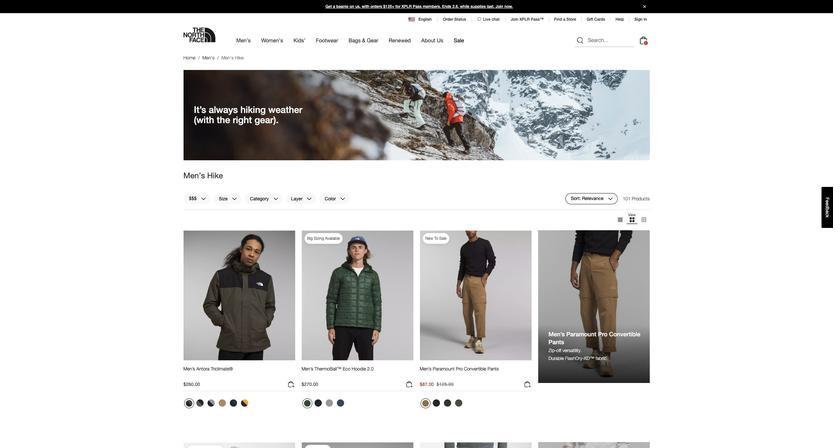 Task type: describe. For each thing, give the bounding box(es) containing it.
Utility Brown radio
[[421, 399, 431, 408]]

store
[[567, 17, 576, 22]]

home link
[[183, 55, 195, 60]]

2.0
[[367, 366, 374, 372]]

1 link
[[638, 35, 649, 46]]

men's paramount pro convertible pants button
[[420, 366, 499, 378]]

english
[[419, 17, 432, 22]]

antora
[[196, 366, 210, 372]]

f e e d b a c k
[[825, 197, 830, 217]]

cards
[[595, 17, 605, 22]]

paramount for men's paramount pro convertible pants
[[433, 366, 455, 372]]

english link
[[409, 16, 433, 22]]

meld grey image
[[326, 400, 333, 407]]

men's antora triclimate®
[[183, 366, 233, 372]]

men's thermoball™ eco jacket 2.0 image
[[183, 442, 295, 448]]

women's link
[[261, 31, 283, 49]]

men's antora triclimate® image
[[183, 230, 295, 361]]

men's for men's thermoball™ eco hoodie 2.0
[[302, 366, 313, 372]]

men's for men's paramount pro convertible pants zip-off versatility. durable flashdry-xd™ fabric.
[[549, 331, 565, 338]]

asphalt grey image
[[444, 400, 451, 407]]

us
[[437, 37, 444, 43]]

gift cards
[[587, 17, 605, 22]]

2 e from the top
[[825, 203, 830, 205]]

0 horizontal spatial men's link
[[202, 55, 215, 60]]

to
[[434, 236, 438, 241]]

sort: relevance button
[[566, 193, 618, 204]]

category
[[250, 196, 269, 201]]

with
[[362, 4, 370, 9]]

color button
[[319, 193, 350, 204]]

about
[[422, 37, 436, 43]]

close image
[[640, 5, 649, 8]]

gift
[[587, 17, 593, 22]]

relevance
[[582, 196, 604, 201]]

1 vertical spatial join
[[511, 17, 519, 22]]

size
[[219, 196, 228, 201]]

chat
[[492, 17, 500, 22]]

f e e d b a c k button
[[822, 187, 833, 228]]

thermoball™
[[315, 366, 342, 372]]

flashdry-
[[565, 355, 584, 361]]

a for store
[[563, 17, 566, 22]]

2 / from the left
[[217, 55, 219, 60]]

kids'
[[294, 37, 306, 43]]

us,
[[355, 4, 361, 9]]

big
[[307, 236, 313, 241]]

layer button
[[286, 193, 317, 204]]

home
[[183, 55, 195, 60]]

1 horizontal spatial xplr
[[520, 17, 530, 22]]

kids' link
[[294, 31, 306, 49]]

order
[[443, 17, 453, 22]]

get
[[326, 4, 332, 9]]

101 products status
[[623, 193, 650, 204]]

Summit Gold/TNF Black radio
[[239, 398, 250, 408]]

bags
[[349, 37, 361, 43]]

(with
[[194, 114, 214, 125]]

in
[[644, 17, 647, 22]]

men's for men's antora triclimate®
[[183, 366, 195, 372]]

bags & gear link
[[349, 31, 378, 49]]

durable
[[549, 355, 564, 361]]

New Taupe Green radio
[[453, 398, 464, 408]]

men's hike element
[[222, 55, 244, 60]]

pine needle image
[[304, 400, 311, 407]]

join xplr pass™ link
[[511, 17, 544, 22]]

two people in summit series gear from the north face hike up a mountain in the snow. image
[[183, 70, 650, 160]]

about us link
[[422, 31, 444, 49]]

b
[[825, 208, 830, 210]]

$choose color$ option group for $270.00
[[302, 398, 346, 411]]

women's
[[261, 37, 283, 43]]

big sizing available
[[307, 236, 340, 241]]

always
[[209, 104, 238, 115]]

sign
[[635, 17, 643, 22]]

men's thermoball™ eco hoodie 2.0
[[302, 366, 374, 372]]

pro for men's paramount pro convertible pants
[[456, 366, 463, 372]]

tnf black radio for thermoball™
[[313, 398, 323, 408]]

hiking
[[241, 104, 266, 115]]

0 vertical spatial join
[[496, 4, 503, 9]]

search all image
[[576, 36, 584, 44]]

men's antora triclimate® button
[[183, 366, 233, 378]]

bags & gear
[[349, 37, 378, 43]]

a inside button
[[825, 210, 830, 213]]

tnf black image
[[433, 400, 440, 407]]

members.
[[423, 4, 441, 9]]

zip-
[[549, 347, 557, 353]]

for
[[396, 4, 401, 9]]

&
[[362, 37, 366, 43]]

footwear link
[[316, 31, 338, 49]]

status
[[455, 17, 466, 22]]

xplr inside get a beanie on us, with orders $125+ for xplr pass members. ends 2.6, while supplies last. join now. link
[[402, 4, 412, 9]]

ends
[[442, 4, 451, 9]]

a for beanie
[[333, 4, 335, 9]]

$$$ button
[[183, 193, 211, 204]]

convertible for men's paramount pro convertible pants
[[464, 366, 486, 372]]

a front view of the men's paramount pro convertible pants. image
[[538, 230, 650, 383]]

1 horizontal spatial hike
[[235, 55, 244, 60]]

renewed
[[389, 37, 411, 43]]

it's
[[194, 104, 206, 115]]

fabric.
[[596, 355, 608, 361]]

category button
[[244, 193, 283, 204]]

pass™
[[531, 17, 544, 22]]

view button
[[626, 212, 638, 227]]

men's thermoball™ eco hoodie 2.0 button
[[302, 366, 374, 378]]

on
[[350, 4, 354, 9]]

Shady Blue radio
[[335, 398, 346, 408]]

d
[[825, 205, 830, 208]]

summit gold/tnf black image
[[241, 400, 248, 407]]

off
[[557, 347, 561, 353]]

new
[[426, 236, 433, 241]]

pants for men's paramount pro convertible pants zip-off versatility. durable flashdry-xd™ fabric.
[[549, 339, 564, 345]]

tnf black radio for paramount
[[431, 398, 442, 408]]

home / men's / men's hike
[[183, 55, 244, 60]]



Task type: vqa. For each thing, say whether or not it's contained in the screenshot.
Convertible for Men's Paramount Pro Convertible Pants Zip-off versatility. Durable FlashDry-XD™ fabric.
yes



Task type: locate. For each thing, give the bounding box(es) containing it.
1 vertical spatial pants
[[488, 366, 499, 372]]

men's inside 'men's antora triclimate®' "button"
[[183, 366, 195, 372]]

$125+
[[383, 4, 395, 9]]

products
[[632, 196, 650, 201]]

get a beanie on us, with orders $125+ for xplr pass members. ends 2.6, while supplies last. join now.
[[326, 4, 513, 9]]

layer
[[291, 196, 303, 201]]

$87.00
[[420, 381, 434, 387]]

gift cards link
[[587, 17, 605, 22]]

the north face home page image
[[183, 28, 215, 42]]

join
[[496, 4, 503, 9], [511, 17, 519, 22]]

$260.00
[[183, 381, 200, 387]]

men's paramount pro convertible pants
[[420, 366, 499, 372]]

pro for men's paramount pro convertible pants zip-off versatility. durable flashdry-xd™ fabric.
[[598, 331, 608, 338]]

1 horizontal spatial $choose color$ option group
[[302, 398, 346, 411]]

0 horizontal spatial xplr
[[402, 4, 412, 9]]

2 $choose color$ option group from the left
[[302, 398, 346, 411]]

1 horizontal spatial a
[[563, 17, 566, 22]]

e up d
[[825, 200, 830, 203]]

a up the k
[[825, 210, 830, 213]]

a front view of the men's paramount pro joggers. image
[[538, 442, 650, 448]]

$$$
[[189, 196, 197, 201]]

get a beanie on us, with orders $125+ for xplr pass members. ends 2.6, while supplies last. join now. link
[[0, 0, 833, 13]]

almond butter image
[[219, 400, 226, 407]]

footwear
[[316, 37, 338, 43]]

men's link up 'men's hike' element
[[236, 31, 251, 49]]

find a store
[[554, 17, 576, 22]]

Asphalt Grey radio
[[442, 398, 453, 408]]

now.
[[505, 4, 513, 9]]

a
[[333, 4, 335, 9], [563, 17, 566, 22], [825, 210, 830, 213]]

sign in
[[635, 17, 647, 22]]

1 vertical spatial sale
[[439, 236, 447, 241]]

Almond Butter radio
[[217, 398, 227, 408]]

1 vertical spatial a
[[563, 17, 566, 22]]

paramount
[[567, 331, 597, 338], [433, 366, 455, 372]]

order status
[[443, 17, 466, 22]]

0 vertical spatial paramount
[[567, 331, 597, 338]]

it's always hiking weather (with the right gear).
[[194, 104, 303, 125]]

2 vertical spatial a
[[825, 210, 830, 213]]

0 vertical spatial sale
[[454, 37, 464, 43]]

1 horizontal spatial /
[[217, 55, 219, 60]]

convertible inside button
[[464, 366, 486, 372]]

1 horizontal spatial sale
[[454, 37, 464, 43]]

2 horizontal spatial a
[[825, 210, 830, 213]]

size button
[[213, 193, 242, 204]]

sale right us
[[454, 37, 464, 43]]

3 $choose color$ option group from the left
[[420, 398, 465, 411]]

0 vertical spatial pants
[[549, 339, 564, 345]]

men's wander long-sleeve image
[[302, 442, 413, 448]]

a right find
[[563, 17, 566, 22]]

1 horizontal spatial convertible
[[609, 331, 641, 338]]

1 horizontal spatial join
[[511, 17, 519, 22]]

pro inside men's paramount pro convertible pants zip-off versatility. durable flashdry-xd™ fabric.
[[598, 331, 608, 338]]

0 vertical spatial a
[[333, 4, 335, 9]]

1 horizontal spatial men's link
[[236, 31, 251, 49]]

e up b
[[825, 203, 830, 205]]

0 horizontal spatial /
[[198, 55, 200, 60]]

101 products
[[623, 196, 650, 201]]

New Taupe Green/TNF Black radio
[[184, 399, 194, 408]]

$choose color$ option group for $260.00
[[183, 398, 250, 411]]

convertible inside men's paramount pro convertible pants zip-off versatility. durable flashdry-xd™ fabric.
[[609, 331, 641, 338]]

eco
[[343, 366, 351, 372]]

k
[[825, 215, 830, 217]]

tnf black/vanadis grey image
[[196, 400, 204, 407]]

tnf black image
[[315, 400, 322, 407]]

$270.00 button
[[302, 380, 413, 391]]

paramount up versatility.
[[567, 331, 597, 338]]

1 horizontal spatial paramount
[[567, 331, 597, 338]]

pro
[[598, 331, 608, 338], [456, 366, 463, 372]]

xd™
[[584, 355, 595, 361]]

0 horizontal spatial hike
[[207, 171, 223, 180]]

1 horizontal spatial pro
[[598, 331, 608, 338]]

e
[[825, 200, 830, 203], [825, 203, 830, 205]]

$125.00
[[437, 381, 454, 387]]

0 horizontal spatial paramount
[[433, 366, 455, 372]]

paramount up $125.00
[[433, 366, 455, 372]]

utility brown image
[[422, 400, 429, 407]]

about us
[[422, 37, 444, 43]]

men's link
[[236, 31, 251, 49], [202, 55, 215, 60]]

color
[[325, 196, 336, 201]]

men's paramount pro convertible pants image
[[420, 230, 532, 361]]

0 vertical spatial men's link
[[236, 31, 251, 49]]

2 tnf black radio from the left
[[431, 398, 442, 408]]

pants inside men's paramount pro convertible pants zip-off versatility. durable flashdry-xd™ fabric.
[[549, 339, 564, 345]]

Pine Needle radio
[[302, 399, 312, 408]]

1 tnf black radio from the left
[[313, 398, 323, 408]]

1 e from the top
[[825, 200, 830, 203]]

men's inside men's paramount pro convertible pants zip-off versatility. durable flashdry-xd™ fabric.
[[549, 331, 565, 338]]

men's thermoball™ eco hoodie 2.0 image
[[302, 230, 413, 361]]

TNF Black radio
[[313, 398, 323, 408], [431, 398, 442, 408]]

while
[[460, 4, 470, 9]]

1 vertical spatial pro
[[456, 366, 463, 372]]

c
[[825, 213, 830, 215]]

men's for men's paramount pro convertible pants
[[420, 366, 432, 372]]

0 horizontal spatial pro
[[456, 366, 463, 372]]

men's link right home
[[202, 55, 215, 60]]

Search search field
[[575, 34, 634, 47]]

summit navy/tnf black image
[[230, 400, 237, 407]]

xplr right for
[[402, 4, 412, 9]]

hoodie
[[352, 366, 366, 372]]

pants for men's paramount pro convertible pants
[[488, 366, 499, 372]]

Meld Grey/TNF Black radio
[[206, 398, 216, 408]]

tnf black radio right pine needle icon in the left bottom of the page
[[313, 398, 323, 408]]

1 $choose color$ option group from the left
[[183, 398, 250, 411]]

1 horizontal spatial pants
[[549, 339, 564, 345]]

1 vertical spatial xplr
[[520, 17, 530, 22]]

2.6,
[[453, 4, 459, 9]]

pants inside button
[[488, 366, 499, 372]]

meld grey/tnf black image
[[207, 400, 215, 407]]

1 / from the left
[[198, 55, 200, 60]]

men's up $87.00
[[420, 366, 432, 372]]

0 horizontal spatial $choose color$ option group
[[183, 398, 250, 411]]

sizing
[[314, 236, 324, 241]]

men's left antora
[[183, 366, 195, 372]]

available
[[325, 236, 340, 241]]

triclimate®
[[211, 366, 233, 372]]

0 vertical spatial hike
[[235, 55, 244, 60]]

men's
[[236, 37, 251, 43], [202, 55, 215, 60], [222, 55, 234, 60], [183, 171, 205, 180]]

men's inside men's paramount pro convertible pants button
[[420, 366, 432, 372]]

new taupe green image
[[455, 400, 462, 407]]

$270.00
[[302, 381, 318, 387]]

Meld Grey radio
[[324, 398, 335, 408]]

men's paramount pro convertible pants zip-off versatility. durable flashdry-xd™ fabric.
[[549, 331, 641, 361]]

view
[[628, 212, 636, 217]]

help link
[[616, 17, 624, 22]]

TNF Black/Vanadis Grey radio
[[195, 398, 205, 408]]

0 horizontal spatial convertible
[[464, 366, 486, 372]]

$choose color$ option group
[[183, 398, 250, 411], [302, 398, 346, 411], [420, 398, 465, 411]]

last.
[[487, 4, 495, 9]]

men's inside men's thermoball™ eco hoodie 2.0 button
[[302, 366, 313, 372]]

$260.00 button
[[183, 380, 295, 391]]

a right get
[[333, 4, 335, 9]]

1 vertical spatial convertible
[[464, 366, 486, 372]]

beanie
[[336, 4, 349, 9]]

paramount for men's paramount pro convertible pants zip-off versatility. durable flashdry-xd™ fabric.
[[567, 331, 597, 338]]

men's antora rain pants image
[[420, 442, 532, 448]]

0 horizontal spatial join
[[496, 4, 503, 9]]

sort: relevance
[[571, 196, 604, 201]]

new to sale
[[426, 236, 447, 241]]

live chat
[[483, 17, 500, 22]]

xplr left pass™
[[520, 17, 530, 22]]

Summit Navy/TNF Black radio
[[228, 398, 239, 408]]

1 vertical spatial hike
[[207, 171, 223, 180]]

pro inside button
[[456, 366, 463, 372]]

join right last.
[[496, 4, 503, 9]]

convertible
[[609, 331, 641, 338], [464, 366, 486, 372]]

/ right home
[[198, 55, 200, 60]]

new taupe green/tnf black image
[[186, 400, 192, 407]]

shady blue image
[[337, 400, 344, 407]]

orders
[[371, 4, 382, 9]]

0 vertical spatial pro
[[598, 331, 608, 338]]

sale right to
[[439, 236, 447, 241]]

pass
[[413, 4, 422, 9]]

view list box
[[614, 212, 650, 227]]

0 vertical spatial xplr
[[402, 4, 412, 9]]

0 vertical spatial convertible
[[609, 331, 641, 338]]

order status link
[[443, 17, 466, 22]]

live
[[483, 17, 491, 22]]

weather
[[268, 104, 303, 115]]

men's up "off"
[[549, 331, 565, 338]]

2 horizontal spatial $choose color$ option group
[[420, 398, 465, 411]]

0 horizontal spatial pants
[[488, 366, 499, 372]]

men's up $270.00
[[302, 366, 313, 372]]

tnf black radio right utility brown icon
[[431, 398, 442, 408]]

1 vertical spatial men's link
[[202, 55, 215, 60]]

1
[[645, 41, 647, 45]]

live chat button
[[477, 16, 500, 22]]

convertible for men's paramount pro convertible pants zip-off versatility. durable flashdry-xd™ fabric.
[[609, 331, 641, 338]]

paramount inside button
[[433, 366, 455, 372]]

men's hike
[[183, 171, 223, 180]]

gear).
[[255, 114, 279, 125]]

1 horizontal spatial tnf black radio
[[431, 398, 442, 408]]

sale link
[[454, 31, 464, 49]]

0 horizontal spatial sale
[[439, 236, 447, 241]]

paramount inside men's paramount pro convertible pants zip-off versatility. durable flashdry-xd™ fabric.
[[567, 331, 597, 338]]

hike
[[235, 55, 244, 60], [207, 171, 223, 180]]

/ left 'men's hike' element
[[217, 55, 219, 60]]

1 vertical spatial paramount
[[433, 366, 455, 372]]

versatility.
[[563, 347, 582, 353]]

renewed link
[[389, 31, 411, 49]]

men's
[[549, 331, 565, 338], [183, 366, 195, 372], [302, 366, 313, 372], [420, 366, 432, 372]]

0 horizontal spatial a
[[333, 4, 335, 9]]

join down now.
[[511, 17, 519, 22]]

xplr
[[402, 4, 412, 9], [520, 17, 530, 22]]

0 horizontal spatial tnf black radio
[[313, 398, 323, 408]]



